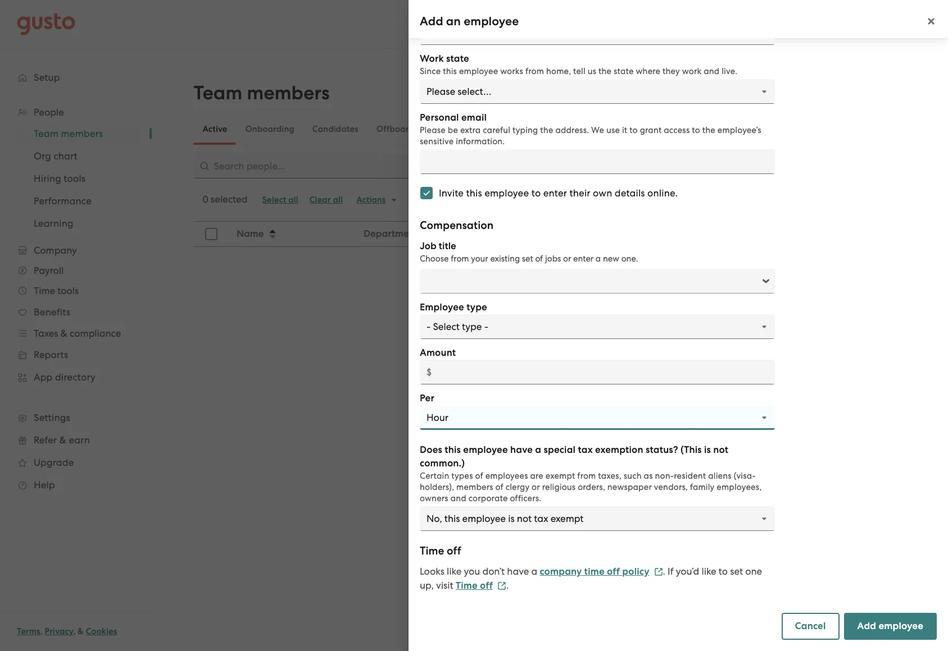 Task type: locate. For each thing, give the bounding box(es) containing it.
to right it
[[629, 125, 638, 135]]

name
[[237, 228, 264, 240]]

1 vertical spatial time off
[[456, 580, 493, 592]]

1 vertical spatial or
[[532, 483, 540, 493]]

, left &
[[73, 627, 76, 637]]

0 horizontal spatial and
[[450, 494, 466, 504]]

0 vertical spatial state
[[446, 53, 469, 65]]

and inside does this employee have a special tax exemption status? (this is not common.) certain types of employees are exempt from taxes, such as non-resident aliens (visa- holders), members of clergy or religious orders, newspaper vendors, family employees, owners and corporate officers.
[[450, 494, 466, 504]]

a
[[596, 254, 601, 264], [535, 445, 541, 456], [531, 566, 537, 578]]

1 vertical spatial off
[[607, 566, 620, 578]]

all inside button
[[288, 195, 298, 205]]

2 vertical spatial of
[[495, 483, 503, 493]]

online.
[[647, 188, 678, 199]]

off right time
[[607, 566, 620, 578]]

or right jobs
[[563, 254, 571, 264]]

time
[[584, 566, 605, 578]]

or inside does this employee have a special tax exemption status? (this is not common.) certain types of employees are exempt from taxes, such as non-resident aliens (visa- holders), members of clergy or religious orders, newspaper vendors, family employees, owners and corporate officers.
[[532, 483, 540, 493]]

live.
[[722, 66, 737, 76]]

state right work
[[446, 53, 469, 65]]

1 vertical spatial time
[[456, 580, 478, 592]]

and down types
[[450, 494, 466, 504]]

1 vertical spatial state
[[614, 66, 634, 76]]

Amount field
[[420, 360, 775, 385]]

0 vertical spatial set
[[522, 254, 533, 264]]

from up orders,
[[577, 471, 596, 482]]

members up onboarding 'button'
[[247, 81, 330, 105]]

all right the select at the top of the page
[[288, 195, 298, 205]]

2 all from the left
[[333, 195, 343, 205]]

this right invite
[[466, 188, 482, 199]]

. for . if you'd like to set one up, visit
[[663, 566, 665, 578]]

select all
[[262, 195, 298, 205]]

holders),
[[420, 483, 454, 493]]

own
[[593, 188, 612, 199]]

grant
[[640, 125, 662, 135]]

state left where at the right top of the page
[[614, 66, 634, 76]]

&
[[78, 627, 84, 637]]

cookies button
[[86, 625, 117, 639]]

the right typing
[[540, 125, 553, 135]]

1 horizontal spatial .
[[663, 566, 665, 578]]

employee
[[464, 14, 519, 29], [459, 66, 498, 76], [485, 188, 529, 199], [463, 445, 508, 456], [879, 621, 923, 633]]

select
[[262, 195, 286, 205]]

1 horizontal spatial the
[[598, 66, 612, 76]]

off down don't at the right bottom of page
[[480, 580, 493, 592]]

since
[[420, 66, 441, 76]]

. inside . if you'd like to set one up, visit
[[663, 566, 665, 578]]

name button
[[230, 223, 356, 246]]

0 horizontal spatial or
[[532, 483, 540, 493]]

a left company at the right of the page
[[531, 566, 537, 578]]

1 horizontal spatial off
[[480, 580, 493, 592]]

0 selected status
[[203, 194, 248, 205]]

and
[[704, 66, 720, 76], [450, 494, 466, 504]]

0 horizontal spatial .
[[506, 580, 509, 592]]

set right existing
[[522, 254, 533, 264]]

, left privacy link on the bottom left of the page
[[40, 627, 43, 637]]

this right since in the left top of the page
[[443, 66, 457, 76]]

of down employees
[[495, 483, 503, 493]]

looks
[[420, 566, 444, 578]]

this for does
[[445, 445, 461, 456]]

0 vertical spatial this
[[443, 66, 457, 76]]

0 vertical spatial members
[[247, 81, 330, 105]]

1 vertical spatial from
[[451, 254, 469, 264]]

0 horizontal spatial enter
[[543, 188, 567, 199]]

state
[[446, 53, 469, 65], [614, 66, 634, 76]]

add for add employee
[[857, 621, 876, 633]]

the right us
[[598, 66, 612, 76]]

this
[[443, 66, 457, 76], [466, 188, 482, 199], [445, 445, 461, 456]]

details
[[615, 188, 645, 199]]

or inside job title choose from your existing set of jobs or enter a new one.
[[563, 254, 571, 264]]

time down you
[[456, 580, 478, 592]]

onboarding
[[245, 124, 294, 134]]

of inside job title choose from your existing set of jobs or enter a new one.
[[535, 254, 543, 264]]

and left live.
[[704, 66, 720, 76]]

1 , from the left
[[40, 627, 43, 637]]

opens in a new tab image
[[654, 568, 663, 577], [497, 582, 506, 591]]

1 horizontal spatial from
[[525, 66, 544, 76]]

job title choose from your existing set of jobs or enter a new one.
[[420, 241, 638, 264]]

0 vertical spatial or
[[563, 254, 571, 264]]

0 vertical spatial .
[[663, 566, 665, 578]]

existing
[[490, 254, 520, 264]]

1 horizontal spatial ,
[[73, 627, 76, 637]]

this up common.)
[[445, 445, 461, 456]]

work
[[420, 53, 444, 65]]

not
[[713, 445, 728, 456]]

0 horizontal spatial all
[[288, 195, 298, 205]]

0 vertical spatial time off
[[420, 545, 461, 558]]

owners
[[420, 494, 448, 504]]

to inside . if you'd like to set one up, visit
[[719, 566, 728, 578]]

of
[[535, 254, 543, 264], [475, 471, 483, 482], [495, 483, 503, 493]]

1 vertical spatial add
[[857, 621, 876, 633]]

a left new
[[596, 254, 601, 264]]

add inside add employee button
[[857, 621, 876, 633]]

,
[[40, 627, 43, 637], [73, 627, 76, 637]]

work state since this employee works from home, tell us the state where they work and live.
[[420, 53, 737, 76]]

add
[[420, 14, 443, 29], [857, 621, 876, 633]]

0 vertical spatial from
[[525, 66, 544, 76]]

1 vertical spatial opens in a new tab image
[[497, 582, 506, 591]]

certain
[[420, 471, 449, 482]]

to left their
[[531, 188, 541, 199]]

this inside does this employee have a special tax exemption status? (this is not common.) certain types of employees are exempt from taxes, such as non-resident aliens (visa- holders), members of clergy or religious orders, newspaper vendors, family employees, owners and corporate officers.
[[445, 445, 461, 456]]

opens in a new tab image left if
[[654, 568, 663, 577]]

1 horizontal spatial time
[[456, 580, 478, 592]]

invite
[[439, 188, 464, 199]]

2 horizontal spatial from
[[577, 471, 596, 482]]

1 all from the left
[[288, 195, 298, 205]]

opens in a new tab image inside time off link
[[497, 582, 506, 591]]

company
[[540, 566, 582, 578]]

people
[[544, 350, 575, 361]]

2 horizontal spatial of
[[535, 254, 543, 264]]

enter left new
[[573, 254, 594, 264]]

1 horizontal spatial members
[[456, 483, 493, 493]]

1 horizontal spatial set
[[730, 566, 743, 578]]

special
[[544, 445, 576, 456]]

0 vertical spatial and
[[704, 66, 720, 76]]

0 vertical spatial add
[[420, 14, 443, 29]]

0 vertical spatial opens in a new tab image
[[654, 568, 663, 577]]

0 horizontal spatial like
[[447, 566, 462, 578]]

invite this employee to enter their own details online.
[[439, 188, 678, 199]]

1 vertical spatial and
[[450, 494, 466, 504]]

like up visit
[[447, 566, 462, 578]]

1 vertical spatial a
[[535, 445, 541, 456]]

0 vertical spatial time
[[420, 545, 444, 558]]

off
[[447, 545, 461, 558], [607, 566, 620, 578], [480, 580, 493, 592]]

a inside does this employee have a special tax exemption status? (this is not common.) certain types of employees are exempt from taxes, such as non-resident aliens (visa- holders), members of clergy or religious orders, newspaper vendors, family employees, owners and corporate officers.
[[535, 445, 541, 456]]

1 horizontal spatial opens in a new tab image
[[654, 568, 663, 577]]

all
[[288, 195, 298, 205], [333, 195, 343, 205]]

2 vertical spatial from
[[577, 471, 596, 482]]

dismissed
[[445, 124, 484, 134]]

from
[[525, 66, 544, 76], [451, 254, 469, 264], [577, 471, 596, 482]]

time off
[[420, 545, 461, 558], [456, 580, 493, 592]]

2 vertical spatial this
[[445, 445, 461, 456]]

. down looks like you don't have a
[[506, 580, 509, 592]]

we
[[591, 125, 604, 135]]

like inside . if you'd like to set one up, visit
[[702, 566, 716, 578]]

opens in a new tab image for time off
[[497, 582, 506, 591]]

employee inside does this employee have a special tax exemption status? (this is not common.) certain types of employees are exempt from taxes, such as non-resident aliens (visa- holders), members of clergy or religious orders, newspaper vendors, family employees, owners and corporate officers.
[[463, 445, 508, 456]]

enter left their
[[543, 188, 567, 199]]

Personal email field
[[420, 149, 775, 174]]

members inside does this employee have a special tax exemption status? (this is not common.) certain types of employees are exempt from taxes, such as non-resident aliens (visa- holders), members of clergy or religious orders, newspaper vendors, family employees, owners and corporate officers.
[[456, 483, 493, 493]]

of right types
[[475, 471, 483, 482]]

does
[[420, 445, 442, 456]]

like right you'd at the right
[[702, 566, 716, 578]]

1 vertical spatial members
[[456, 483, 493, 493]]

members down types
[[456, 483, 493, 493]]

where
[[636, 66, 660, 76]]

2 like from the left
[[702, 566, 716, 578]]

0 horizontal spatial set
[[522, 254, 533, 264]]

0 vertical spatial a
[[596, 254, 601, 264]]

or down are
[[532, 483, 540, 493]]

if
[[668, 566, 674, 578]]

new notifications image
[[415, 194, 426, 206], [415, 194, 426, 206]]

0 horizontal spatial off
[[447, 545, 461, 558]]

0 horizontal spatial ,
[[40, 627, 43, 637]]

information.
[[456, 137, 505, 147]]

title
[[439, 241, 456, 252]]

1 vertical spatial enter
[[573, 254, 594, 264]]

1 horizontal spatial all
[[333, 195, 343, 205]]

1 vertical spatial .
[[506, 580, 509, 592]]

personal email please be extra careful typing the address. we use it to grant access to the employee's sensitive information.
[[420, 112, 761, 147]]

0 horizontal spatial add
[[420, 14, 443, 29]]

0 vertical spatial have
[[510, 445, 533, 456]]

opens in a new tab image for company time off policy
[[654, 568, 663, 577]]

1 vertical spatial set
[[730, 566, 743, 578]]

to left one
[[719, 566, 728, 578]]

of left jobs
[[535, 254, 543, 264]]

employee for add
[[464, 14, 519, 29]]

choose
[[420, 254, 449, 264]]

1 horizontal spatial enter
[[573, 254, 594, 264]]

0 horizontal spatial opens in a new tab image
[[497, 582, 506, 591]]

dismissed button
[[436, 116, 493, 143]]

opens in a new tab image inside company time off policy link
[[654, 568, 663, 577]]

time
[[420, 545, 444, 558], [456, 580, 478, 592]]

from inside does this employee have a special tax exemption status? (this is not common.) certain types of employees are exempt from taxes, such as non-resident aliens (visa- holders), members of clergy or religious orders, newspaper vendors, family employees, owners and corporate officers.
[[577, 471, 596, 482]]

visit
[[436, 580, 453, 592]]

taxes,
[[598, 471, 621, 482]]

the left employee's
[[702, 125, 715, 135]]

1 like from the left
[[447, 566, 462, 578]]

an
[[446, 14, 461, 29]]

all inside button
[[333, 195, 343, 205]]

time up 'looks'
[[420, 545, 444, 558]]

0 horizontal spatial from
[[451, 254, 469, 264]]

2 horizontal spatial the
[[702, 125, 715, 135]]

corporate
[[468, 494, 508, 504]]

set
[[522, 254, 533, 264], [730, 566, 743, 578]]

time off up 'looks'
[[420, 545, 461, 558]]

a left special
[[535, 445, 541, 456]]

employee's
[[717, 125, 761, 135]]

0 vertical spatial enter
[[543, 188, 567, 199]]

a inside job title choose from your existing set of jobs or enter a new one.
[[596, 254, 601, 264]]

from down 'title'
[[451, 254, 469, 264]]

per
[[420, 393, 434, 405]]

from right works
[[525, 66, 544, 76]]

have right don't at the right bottom of page
[[507, 566, 529, 578]]

. left if
[[663, 566, 665, 578]]

1 horizontal spatial add
[[857, 621, 876, 633]]

exempt
[[546, 471, 575, 482]]

1 horizontal spatial of
[[495, 483, 503, 493]]

team members tab list
[[194, 114, 907, 145]]

employee inside button
[[879, 621, 923, 633]]

department
[[364, 228, 418, 240]]

time off down you
[[456, 580, 493, 592]]

add employee
[[857, 621, 923, 633]]

employee for does
[[463, 445, 508, 456]]

their
[[570, 188, 590, 199]]

use
[[606, 125, 620, 135]]

to right access
[[692, 125, 700, 135]]

0 vertical spatial of
[[535, 254, 543, 264]]

have up employees
[[510, 445, 533, 456]]

us
[[588, 66, 596, 76]]

policy
[[622, 566, 649, 578]]

Select all rows on this page checkbox
[[199, 222, 224, 247]]

1 horizontal spatial and
[[704, 66, 720, 76]]

1 horizontal spatial like
[[702, 566, 716, 578]]

jobs
[[545, 254, 561, 264]]

enter inside job title choose from your existing set of jobs or enter a new one.
[[573, 254, 594, 264]]

1 vertical spatial of
[[475, 471, 483, 482]]

cancel
[[795, 621, 826, 633]]

1 vertical spatial this
[[466, 188, 482, 199]]

don't
[[482, 566, 505, 578]]

all for select all
[[288, 195, 298, 205]]

found
[[577, 350, 603, 361]]

opens in a new tab image down don't at the right bottom of page
[[497, 582, 506, 591]]

set left one
[[730, 566, 743, 578]]

1 horizontal spatial or
[[563, 254, 571, 264]]

off up looks like you don't have a
[[447, 545, 461, 558]]

1 horizontal spatial state
[[614, 66, 634, 76]]

all right clear
[[333, 195, 343, 205]]

set inside job title choose from your existing set of jobs or enter a new one.
[[522, 254, 533, 264]]



Task type: describe. For each thing, give the bounding box(es) containing it.
active
[[203, 124, 227, 134]]

0 horizontal spatial state
[[446, 53, 469, 65]]

Invite this employee to enter their own details online. checkbox
[[414, 181, 439, 206]]

vendors,
[[654, 483, 688, 493]]

common.)
[[420, 458, 465, 470]]

terms
[[17, 627, 40, 637]]

add an employee
[[420, 14, 519, 29]]

exemption
[[595, 445, 643, 456]]

employee inside work state since this employee works from home, tell us the state where they work and live.
[[459, 66, 498, 76]]

no
[[528, 350, 542, 361]]

2 vertical spatial a
[[531, 566, 537, 578]]

select all button
[[257, 191, 304, 209]]

offboarding button
[[367, 116, 436, 143]]

privacy link
[[45, 627, 73, 637]]

personal
[[420, 112, 459, 124]]

and inside work state since this employee works from home, tell us the state where they work and live.
[[704, 66, 720, 76]]

clear all button
[[304, 191, 348, 209]]

typing
[[513, 125, 538, 135]]

work
[[682, 66, 702, 76]]

clergy
[[506, 483, 530, 493]]

it
[[622, 125, 627, 135]]

cookies
[[86, 627, 117, 637]]

they
[[663, 66, 680, 76]]

are
[[530, 471, 543, 482]]

0 vertical spatial off
[[447, 545, 461, 558]]

email
[[461, 112, 487, 124]]

such
[[624, 471, 642, 482]]

. if you'd like to set one up, visit
[[420, 566, 762, 592]]

up,
[[420, 580, 434, 592]]

all for clear all
[[333, 195, 343, 205]]

religious
[[542, 483, 576, 493]]

this for invite
[[466, 188, 482, 199]]

from inside work state since this employee works from home, tell us the state where they work and live.
[[525, 66, 544, 76]]

access
[[664, 125, 690, 135]]

employee for invite
[[485, 188, 529, 199]]

types
[[451, 471, 473, 482]]

careful
[[483, 125, 510, 135]]

add for add an employee
[[420, 14, 443, 29]]

status?
[[646, 445, 678, 456]]

0 horizontal spatial the
[[540, 125, 553, 135]]

1 vertical spatial have
[[507, 566, 529, 578]]

account menu element
[[731, 0, 931, 48]]

you
[[464, 566, 480, 578]]

terms link
[[17, 627, 40, 637]]

tell
[[573, 66, 585, 76]]

0 horizontal spatial members
[[247, 81, 330, 105]]

one.
[[621, 254, 638, 264]]

2 horizontal spatial off
[[607, 566, 620, 578]]

this inside work state since this employee works from home, tell us the state where they work and live.
[[443, 66, 457, 76]]

looks like you don't have a
[[420, 566, 537, 578]]

officers.
[[510, 494, 541, 504]]

0 horizontal spatial time
[[420, 545, 444, 558]]

as
[[644, 471, 653, 482]]

extra
[[460, 125, 481, 135]]

no people found
[[528, 350, 603, 361]]

offboarding
[[376, 124, 427, 134]]

(visa-
[[734, 471, 756, 482]]

candidates button
[[303, 116, 367, 143]]

family
[[690, 483, 715, 493]]

have inside does this employee have a special tax exemption status? (this is not common.) certain types of employees are exempt from taxes, such as non-resident aliens (visa- holders), members of clergy or religious orders, newspaper vendors, family employees, owners and corporate officers.
[[510, 445, 533, 456]]

newspaper
[[607, 483, 652, 493]]

your
[[471, 254, 488, 264]]

non-
[[655, 471, 674, 482]]

you'd
[[676, 566, 699, 578]]

works
[[500, 66, 523, 76]]

set inside . if you'd like to set one up, visit
[[730, 566, 743, 578]]

type
[[467, 302, 487, 314]]

amount
[[420, 347, 456, 359]]

cancel button
[[781, 614, 839, 641]]

aliens
[[708, 471, 731, 482]]

department button
[[357, 223, 545, 246]]

privacy
[[45, 627, 73, 637]]

home image
[[17, 13, 75, 35]]

2 vertical spatial off
[[480, 580, 493, 592]]

from inside job title choose from your existing set of jobs or enter a new one.
[[451, 254, 469, 264]]

is
[[704, 445, 711, 456]]

0 horizontal spatial of
[[475, 471, 483, 482]]

the inside work state since this employee works from home, tell us the state where they work and live.
[[598, 66, 612, 76]]

2 , from the left
[[73, 627, 76, 637]]

add a team member drawer dialog
[[409, 0, 948, 652]]

address.
[[555, 125, 589, 135]]

team members
[[194, 81, 330, 105]]

Search people... field
[[194, 154, 463, 179]]

employees,
[[717, 483, 762, 493]]

(this
[[681, 445, 702, 456]]

time off link
[[456, 580, 506, 592]]

team
[[194, 81, 242, 105]]

0
[[203, 194, 208, 205]]

tax
[[578, 445, 593, 456]]

. for .
[[506, 580, 509, 592]]

be
[[448, 125, 458, 135]]

sensitive
[[420, 137, 454, 147]]

candidates
[[312, 124, 358, 134]]

home,
[[546, 66, 571, 76]]

new
[[603, 254, 619, 264]]

employee
[[420, 302, 464, 314]]

selected
[[211, 194, 248, 205]]

0 selected
[[203, 194, 248, 205]]



Task type: vqa. For each thing, say whether or not it's contained in the screenshot.
'Team members' tab list
yes



